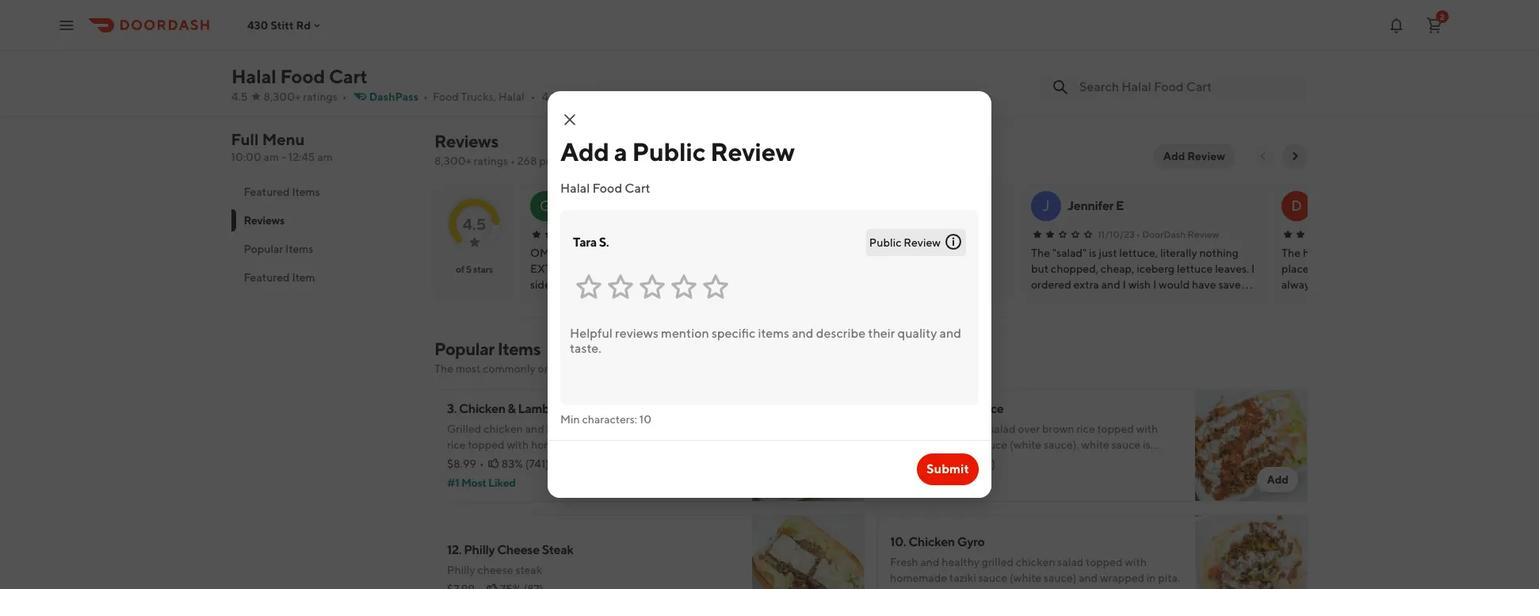 Task type: describe. For each thing, give the bounding box(es) containing it.
12. philly cheese steak image
[[752, 514, 865, 589]]

provided inside 1. chicken over rice grilled chicken and salad over brown rice topped with homemade taziki sauce (white sauce). white sauce is provided on the side. comes with 2 soufflé cup of white sauce and 1 soufflé cup of hot sauce.
[[890, 454, 935, 467]]

min characters: 10
[[560, 413, 652, 426]]

• right dashpass
[[423, 90, 428, 103]]

halal food cart inside add a public review dialog
[[560, 181, 651, 196]]

and left 85%
[[922, 470, 941, 483]]

3. chicken & lamb combo $8.99
[[438, 51, 540, 102]]

2 am from the left
[[318, 151, 333, 163]]

and up (510)
[[968, 423, 988, 435]]

steak
[[516, 564, 542, 576]]

items for popular items the most commonly ordered items and dishes from this store
[[498, 339, 541, 359]]

reviews
[[573, 155, 611, 167]]

hot inside 1. chicken over rice grilled chicken and salad over brown rice topped with homemade taziki sauce (white sauce). white sauce is provided on the side. comes with 2 soufflé cup of white sauce and 1 soufflé cup of hot sauce.
[[1020, 470, 1037, 483]]

gyro for 10. chicken gyro $7.99
[[881, 51, 908, 66]]

gaurav
[[567, 198, 607, 213]]

grilled inside the 3. chicken & lamb combo grilled chicken and lamb combined with salad over brown rice topped with homemade taziki sauce (white sauce). white sauce is provided on the side. comes with 2 souffl?� cup of white sauce and 1 souffl?� cup of hot sauce.
[[447, 423, 482, 435]]

lamb
[[547, 423, 572, 435]]

stitt
[[271, 19, 294, 31]]

10
[[640, 413, 652, 426]]

s.
[[599, 235, 609, 250]]

topped inside 10. chicken gyro fresh and healthy grilled chicken salad topped with homemade taziki sauce (white sauce) and wrapped in pita.
[[1086, 556, 1123, 568]]

commonly
[[483, 362, 536, 375]]

over for 4. falafel over rice
[[1116, 51, 1144, 66]]

• up #1 most liked
[[480, 457, 484, 470]]

8. chicken philly $7.99
[[939, 51, 1031, 85]]

2 horizontal spatial add
[[1267, 473, 1289, 486]]

3. chicken & lamb combo image
[[752, 389, 865, 502]]

stars
[[473, 263, 493, 275]]

(741)
[[525, 457, 549, 470]]

• right "8/22/22"
[[885, 228, 889, 240]]

9. falafel on pita $6.99
[[1189, 51, 1280, 85]]

430 stitt rd
[[247, 19, 311, 31]]

2 d from the left
[[1292, 197, 1302, 214]]

combined
[[574, 423, 625, 435]]

1. chicken over rice grilled chicken and salad over brown rice topped with homemade taziki sauce (white sauce). white sauce is provided on the side. comes with 2 soufflé cup of white sauce and 1 soufflé cup of hot sauce.
[[890, 401, 1163, 483]]

homemade inside 10. chicken gyro fresh and healthy grilled chicken salad topped with homemade taziki sauce (white sauce) and wrapped in pita.
[[890, 572, 947, 584]]

1 am from the left
[[264, 151, 280, 163]]

healthy
[[942, 556, 980, 568]]

provided inside the 3. chicken & lamb combo grilled chicken and lamb combined with salad over brown rice topped with homemade taziki sauce (white sauce). white sauce is provided on the side. comes with 2 souffl?� cup of white sauce and 1 souffl?� cup of hot sauce.
[[518, 454, 564, 467]]

$8.99 up #1
[[447, 457, 476, 470]]

fresh
[[890, 556, 919, 568]]

dehaven m
[[817, 198, 883, 213]]

0 vertical spatial souffl?�
[[693, 454, 739, 467]]

salad inside 10. chicken gyro fresh and healthy grilled chicken salad topped with homemade taziki sauce (white sauce) and wrapped in pita.
[[1058, 556, 1084, 568]]

hot inside the 3. chicken & lamb combo grilled chicken and lamb combined with salad over brown rice topped with homemade taziki sauce (white sauce). white sauce is provided on the side. comes with 2 souffl?� cup of white sauce and 1 souffl?� cup of hot sauce.
[[651, 470, 669, 483]]

$8.99 up '#2'
[[890, 457, 920, 470]]

0 vertical spatial 4.5
[[231, 90, 248, 103]]

(white inside 1. chicken over rice grilled chicken and salad over brown rice topped with homemade taziki sauce (white sauce). white sauce is provided on the side. comes with 2 soufflé cup of white sauce and 1 soufflé cup of hot sauce.
[[1010, 438, 1042, 451]]

1 horizontal spatial soufflé
[[1065, 454, 1099, 467]]

grilled inside 1. chicken over rice grilled chicken and salad over brown rice topped with homemade taziki sauce (white sauce). white sauce is provided on the side. comes with 2 soufflé cup of white sauce and 1 soufflé cup of hot sauce.
[[890, 423, 925, 435]]

-
[[282, 151, 287, 163]]

8/22/22 • doordash order
[[847, 228, 962, 240]]

83% (741)
[[502, 457, 549, 470]]

grilled
[[982, 556, 1014, 568]]

add review
[[1164, 150, 1226, 163]]

brown inside 1. chicken over rice grilled chicken and salad over brown rice topped with homemade taziki sauce (white sauce). white sauce is provided on the side. comes with 2 soufflé cup of white sauce and 1 soufflé cup of hot sauce.
[[1043, 423, 1074, 435]]

1 horizontal spatial 4.5
[[463, 214, 486, 233]]

philly inside 8. chicken philly $7.99
[[1000, 51, 1031, 66]]

featured item
[[244, 271, 316, 284]]

falafel for 4.
[[1076, 51, 1114, 66]]

a
[[614, 136, 627, 166]]

sauce)
[[1044, 572, 1077, 584]]

1. for 1. chicken over rice $8.99
[[563, 51, 570, 66]]

steak for 12. philly cheese steak philly cheese steak
[[542, 542, 574, 557]]

brown inside the 3. chicken & lamb combo grilled chicken and lamb combined with salad over brown rice topped with homemade taziki sauce (white sauce). white sauce is provided on the side. comes with 2 souffl?� cup of white sauce and 1 souffl?� cup of hot sauce.
[[704, 423, 736, 435]]

topped inside the 3. chicken & lamb combo grilled chicken and lamb combined with salad over brown rice topped with homemade taziki sauce (white sauce). white sauce is provided on the side. comes with 2 souffl?� cup of white sauce and 1 souffl?� cup of hot sauce.
[[468, 438, 505, 451]]

#2
[[890, 476, 905, 489]]

over inside 1. chicken over rice grilled chicken and salad over brown rice topped with homemade taziki sauce (white sauce). white sauce is provided on the side. comes with 2 soufflé cup of white sauce and 1 soufflé cup of hot sauce.
[[949, 401, 977, 416]]

0 horizontal spatial cart
[[329, 65, 368, 87]]

on inside 1. chicken over rice grilled chicken and salad over brown rice topped with homemade taziki sauce (white sauce). white sauce is provided on the side. comes with 2 soufflé cup of white sauce and 1 soufflé cup of hot sauce.
[[938, 454, 951, 467]]

cheese
[[478, 564, 513, 576]]

430 stitt rd button
[[247, 19, 324, 31]]

chicken for 3. chicken & lamb combo $8.99
[[450, 51, 496, 66]]

dashpass
[[369, 90, 419, 103]]

liked for over
[[934, 476, 961, 489]]

6/5/23
[[597, 228, 628, 240]]

homemade inside 1. chicken over rice grilled chicken and salad over brown rice topped with homemade taziki sauce (white sauce). white sauce is provided on the side. comes with 2 soufflé cup of white sauce and 1 soufflé cup of hot sauce.
[[890, 438, 947, 451]]

pita
[[1258, 51, 1280, 66]]

& for 3. chicken & lamb combo grilled chicken and lamb combined with salad over brown rice topped with homemade taziki sauce (white sauce). white sauce is provided on the side. comes with 2 souffl?� cup of white sauce and 1 souffl?� cup of hot sauce.
[[508, 401, 516, 416]]

items for featured items
[[292, 186, 320, 198]]

is inside 1. chicken over rice grilled chicken and salad over brown rice topped with homemade taziki sauce (white sauce). white sauce is provided on the side. comes with 2 soufflé cup of white sauce and 1 soufflé cup of hot sauce.
[[1143, 438, 1151, 451]]

store
[[712, 362, 737, 375]]

add a public review
[[560, 136, 795, 166]]

full menu 10:00 am - 12:45 am
[[231, 130, 333, 163]]

reviews link
[[434, 131, 498, 151]]

83%
[[502, 457, 523, 470]]

0 horizontal spatial soufflé
[[949, 470, 984, 483]]

j
[[1043, 197, 1050, 214]]

8/22/22
[[847, 228, 883, 240]]

sauce inside 10. chicken gyro fresh and healthy grilled chicken salad topped with homemade taziki sauce (white sauce) and wrapped in pita.
[[979, 572, 1008, 584]]

1 doordash from the left
[[891, 228, 934, 240]]

3. chicken & lamb combo grilled chicken and lamb combined with salad over brown rice topped with homemade taziki sauce (white sauce). white sauce is provided on the side. comes with 2 souffl?� cup of white sauce and 1 souffl?� cup of hot sauce.
[[447, 401, 739, 483]]

lamb for 3. chicken & lamb combo grilled chicken and lamb combined with salad over brown rice topped with homemade taziki sauce (white sauce). white sauce is provided on the side. comes with 2 souffl?� cup of white sauce and 1 souffl?� cup of hot sauce.
[[518, 401, 550, 416]]

• doordash review
[[1137, 228, 1220, 240]]

on inside the 9. falafel on pita $6.99
[[1241, 51, 1256, 66]]

review down 12. philly cheese steak $7.99
[[710, 136, 795, 166]]

tara s.
[[573, 235, 609, 250]]

add review button
[[1154, 143, 1235, 169]]

$8.99 • for 1.
[[890, 457, 927, 470]]

chicken for 8. chicken philly $7.99
[[951, 51, 998, 66]]

in
[[1147, 572, 1156, 584]]

0 vertical spatial halal food cart
[[231, 65, 368, 87]]

add button
[[1258, 467, 1299, 492]]

3. for 3. chicken & lamb combo $8.99
[[438, 51, 447, 66]]

reviews 8,300+ ratings • 268 public reviews
[[434, 131, 611, 167]]

items
[[580, 362, 608, 375]]

full
[[231, 130, 259, 148]]

1. for 1. chicken over rice grilled chicken and salad over brown rice topped with homemade taziki sauce (white sauce). white sauce is provided on the side. comes with 2 soufflé cup of white sauce and 1 soufflé cup of hot sauce.
[[890, 401, 898, 416]]

most for 3.
[[461, 476, 486, 489]]

cheese for 12. philly cheese steak $7.99
[[738, 51, 781, 66]]

ratings inside reviews 8,300+ ratings • 268 public reviews
[[474, 155, 508, 167]]

comes inside the 3. chicken & lamb combo grilled chicken and lamb combined with salad over brown rice topped with homemade taziki sauce (white sauce). white sauce is provided on the side. comes with 2 souffl?� cup of white sauce and 1 souffl?� cup of hot sauce.
[[626, 454, 658, 467]]

1. chicken over rice image
[[1195, 389, 1308, 502]]

falafel for 9.
[[1202, 51, 1239, 66]]

rice inside the 3. chicken & lamb combo grilled chicken and lamb combined with salad over brown rice topped with homemade taziki sauce (white sauce). white sauce is provided on the side. comes with 2 souffl?� cup of white sauce and 1 souffl?� cup of hot sauce.
[[447, 438, 466, 451]]

items for popular items
[[286, 243, 314, 255]]

& for 3. chicken & lamb combo $8.99
[[498, 51, 506, 66]]

item
[[292, 271, 316, 284]]

rice inside 1. chicken over rice grilled chicken and salad over brown rice topped with homemade taziki sauce (white sauce). white sauce is provided on the side. comes with 2 soufflé cup of white sauce and 1 soufflé cup of hot sauce.
[[979, 401, 1004, 416]]

menu
[[263, 130, 305, 148]]

chicken for 1. chicken over rice $8.99
[[573, 51, 619, 66]]

0 horizontal spatial ratings
[[303, 90, 338, 103]]

(510)
[[969, 457, 996, 470]]

85% (510)
[[945, 457, 996, 470]]

(white inside 10. chicken gyro fresh and healthy grilled chicken salad topped with homemade taziki sauce (white sauce) and wrapped in pita.
[[1010, 572, 1042, 584]]

ordered
[[538, 362, 578, 375]]

10. for 10. chicken gyro fresh and healthy grilled chicken salad topped with homemade taziki sauce (white sauce) and wrapped in pita.
[[890, 534, 906, 549]]

• inside reviews 8,300+ ratings • 268 public reviews
[[511, 155, 515, 167]]

2 items, open order cart image
[[1425, 15, 1444, 34]]

e
[[1116, 198, 1124, 213]]

review inside button
[[1188, 150, 1226, 163]]

popular for popular items the most commonly ordered items and dishes from this store
[[434, 339, 495, 359]]

from
[[665, 362, 689, 375]]

wrapped
[[1100, 572, 1145, 584]]

9.
[[1189, 51, 1199, 66]]

of 5 stars
[[456, 263, 493, 275]]

chicken for 1. chicken over rice grilled chicken and salad over brown rice topped with homemade taziki sauce (white sauce). white sauce is provided on the side. comes with 2 soufflé cup of white sauce and 1 soufflé cup of hot sauce.
[[900, 401, 947, 416]]

$7.99 inside 4. falafel over rice $7.99
[[1064, 72, 1091, 85]]

m
[[872, 198, 883, 213]]

1 inside the 3. chicken & lamb combo grilled chicken and lamb combined with salad over brown rice topped with homemade taziki sauce (white sauce). white sauce is provided on the side. comes with 2 souffl?� cup of white sauce and 1 souffl?� cup of hot sauce.
[[563, 470, 568, 483]]

homemade inside the 3. chicken & lamb combo grilled chicken and lamb combined with salad over brown rice topped with homemade taziki sauce (white sauce). white sauce is provided on the side. comes with 2 souffl?� cup of white sauce and 1 souffl?� cup of hot sauce.
[[531, 438, 588, 451]]

t
[[610, 198, 617, 213]]

cart inside add a public review dialog
[[625, 181, 651, 196]]

and right sauce)
[[1079, 572, 1098, 584]]

12. philly cheese steak $7.99
[[688, 51, 781, 102]]

tara
[[573, 235, 597, 250]]

$7.99 inside 12. philly cheese steak $7.99
[[688, 90, 716, 102]]

taziki inside the 3. chicken & lamb combo grilled chicken and lamb combined with salad over brown rice topped with homemade taziki sauce (white sauce). white sauce is provided on the side. comes with 2 souffl?� cup of white sauce and 1 souffl?� cup of hot sauce.
[[590, 438, 617, 451]]

the inside the 3. chicken & lamb combo grilled chicken and lamb combined with salad over brown rice topped with homemade taziki sauce (white sauce). white sauce is provided on the side. comes with 2 souffl?� cup of white sauce and 1 souffl?� cup of hot sauce.
[[581, 454, 598, 467]]

8.
[[939, 51, 949, 66]]

jennifer e
[[1068, 198, 1124, 213]]

comes inside 1. chicken over rice grilled chicken and salad over brown rice topped with homemade taziki sauce (white sauce). white sauce is provided on the side. comes with 2 soufflé cup of white sauce and 1 soufflé cup of hot sauce.
[[997, 454, 1030, 467]]

0 vertical spatial public
[[632, 136, 706, 166]]

1 vertical spatial souffl?�
[[570, 470, 616, 483]]

1 horizontal spatial public
[[870, 236, 902, 249]]

268
[[517, 155, 537, 167]]

sauce). inside 1. chicken over rice grilled chicken and salad over brown rice topped with homemade taziki sauce (white sauce). white sauce is provided on the side. comes with 2 soufflé cup of white sauce and 1 soufflé cup of hot sauce.
[[1044, 438, 1079, 451]]

chicken for 10. chicken gyro fresh and healthy grilled chicken salad topped with homemade taziki sauce (white sauce) and wrapped in pita.
[[909, 534, 955, 549]]

public review
[[870, 236, 941, 249]]

430
[[247, 19, 268, 31]]



Task type: locate. For each thing, give the bounding box(es) containing it.
1 horizontal spatial combo
[[552, 401, 594, 416]]

1 vertical spatial &
[[508, 401, 516, 416]]

0 horizontal spatial hot
[[651, 470, 669, 483]]

chicken inside 1. chicken over rice grilled chicken and salad over brown rice topped with homemade taziki sauce (white sauce). white sauce is provided on the side. comes with 2 soufflé cup of white sauce and 1 soufflé cup of hot sauce.
[[927, 423, 966, 435]]

2 1 from the left
[[943, 470, 947, 483]]

jennifer
[[1068, 198, 1114, 213]]

10. inside 10. chicken gyro fresh and healthy grilled chicken salad topped with homemade taziki sauce (white sauce) and wrapped in pita.
[[890, 534, 906, 549]]

12. for 12. philly cheese steak philly cheese steak
[[447, 542, 462, 557]]

0 vertical spatial soufflé
[[1065, 454, 1099, 467]]

food up t
[[593, 181, 622, 196]]

featured item button
[[231, 263, 415, 292]]

1 horizontal spatial grilled
[[890, 423, 925, 435]]

0 horizontal spatial on
[[566, 454, 579, 467]]

• left dashpass
[[342, 90, 347, 103]]

1 comes from the left
[[626, 454, 658, 467]]

reviews inside reviews 8,300+ ratings • 268 public reviews
[[434, 131, 498, 151]]

combo for 3. chicken & lamb combo grilled chicken and lamb combined with salad over brown rice topped with homemade taziki sauce (white sauce). white sauce is provided on the side. comes with 2 souffl?� cup of white sauce and 1 souffl?� cup of hot sauce.
[[552, 401, 594, 416]]

1 vertical spatial 4.5
[[463, 214, 486, 233]]

1 horizontal spatial $8.99 •
[[890, 457, 927, 470]]

1
[[563, 470, 568, 483], [943, 470, 947, 483]]

hot down 10
[[651, 470, 669, 483]]

doordash
[[891, 228, 934, 240], [1143, 228, 1186, 240]]

1 horizontal spatial 10.
[[890, 534, 906, 549]]

with inside 10. chicken gyro fresh and healthy grilled chicken salad topped with homemade taziki sauce (white sauce) and wrapped in pita.
[[1125, 556, 1147, 568]]

public right a
[[632, 136, 706, 166]]

sauce
[[619, 438, 649, 451], [979, 438, 1008, 451], [1112, 438, 1141, 451], [477, 454, 506, 467], [511, 470, 540, 483], [890, 470, 919, 483], [979, 572, 1008, 584]]

1 vertical spatial steak
[[542, 542, 574, 557]]

0 vertical spatial is
[[1143, 438, 1151, 451]]

0 vertical spatial 3.
[[438, 51, 447, 66]]

0 horizontal spatial popular
[[244, 243, 284, 255]]

0 vertical spatial cart
[[329, 65, 368, 87]]

public down m
[[870, 236, 902, 249]]

lamb up lamb
[[518, 401, 550, 416]]

2 horizontal spatial over
[[1116, 51, 1144, 66]]

0 horizontal spatial 8,300+
[[264, 90, 301, 103]]

12. philly cheese steak philly cheese steak
[[447, 542, 574, 576]]

2 vertical spatial halal
[[560, 181, 590, 196]]

4.5 up of 5 stars
[[463, 214, 486, 233]]

reviews for reviews 8,300+ ratings • 268 public reviews
[[434, 131, 498, 151]]

gyro inside 10. chicken gyro $7.99
[[881, 51, 908, 66]]

homemade up submit
[[890, 438, 947, 451]]

grilled up #1
[[447, 423, 482, 435]]

0 vertical spatial reviews
[[434, 131, 498, 151]]

2 provided from the left
[[890, 454, 935, 467]]

1 horizontal spatial d
[[1292, 197, 1302, 214]]

1 vertical spatial food
[[433, 90, 459, 103]]

2 side. from the left
[[972, 454, 995, 467]]

rice left 12. philly cheese steak $7.99
[[652, 51, 677, 66]]

1 vertical spatial rice
[[447, 438, 466, 451]]

0 horizontal spatial liked
[[488, 476, 516, 489]]

1. chicken over rice $8.99
[[563, 51, 677, 85]]

3.
[[438, 51, 447, 66], [447, 401, 457, 416]]

Item Search search field
[[1080, 78, 1295, 96]]

10:00
[[231, 151, 262, 163]]

10. chicken gyro $7.99
[[813, 51, 908, 85]]

2 doordash from the left
[[1143, 228, 1186, 240]]

1 vertical spatial 10.
[[890, 534, 906, 549]]

• left 4.3
[[531, 90, 536, 103]]

halal
[[231, 65, 276, 87], [499, 90, 525, 103], [560, 181, 590, 196]]

1 1 from the left
[[563, 470, 568, 483]]

brown
[[704, 423, 736, 435], [1043, 423, 1074, 435]]

2 over from the left
[[1018, 423, 1040, 435]]

1 horizontal spatial brown
[[1043, 423, 1074, 435]]

2 button
[[1419, 9, 1451, 41]]

1 featured from the top
[[244, 186, 290, 198]]

2 $8.99 • from the left
[[890, 457, 927, 470]]

4.5
[[231, 90, 248, 103], [463, 214, 486, 233]]

combo inside the 3. chicken & lamb combo grilled chicken and lamb combined with salad over brown rice topped with homemade taziki sauce (white sauce). white sauce is provided on the side. comes with 2 souffl?� cup of white sauce and 1 souffl?� cup of hot sauce.
[[552, 401, 594, 416]]

review left previous image
[[1188, 150, 1226, 163]]

add down close add a public review image
[[560, 136, 609, 166]]

1 grilled from the left
[[447, 423, 482, 435]]

pita.
[[1158, 572, 1180, 584]]

popular items button
[[231, 235, 415, 263]]

1 horizontal spatial provided
[[890, 454, 935, 467]]

0 horizontal spatial side.
[[600, 454, 623, 467]]

1 vertical spatial 8,300+
[[434, 155, 472, 167]]

steak inside 12. philly cheese steak $7.99
[[688, 68, 720, 83]]

reviews up popular items
[[244, 214, 285, 227]]

1 vertical spatial featured
[[244, 271, 290, 284]]

rice inside 1. chicken over rice $8.99
[[652, 51, 677, 66]]

0 horizontal spatial am
[[264, 151, 280, 163]]

1 horizontal spatial salad
[[990, 423, 1016, 435]]

over inside 1. chicken over rice $8.99
[[621, 51, 649, 66]]

halal inside add a public review dialog
[[560, 181, 590, 196]]

0 horizontal spatial sauce.
[[671, 470, 702, 483]]

2 hot from the left
[[1020, 470, 1037, 483]]

add up 10. chicken gyro image
[[1267, 473, 1289, 486]]

1 vertical spatial reviews
[[244, 214, 285, 227]]

1 horizontal spatial chicken
[[927, 423, 966, 435]]

on inside the 3. chicken & lamb combo grilled chicken and lamb combined with salad over brown rice topped with homemade taziki sauce (white sauce). white sauce is provided on the side. comes with 2 souffl?� cup of white sauce and 1 souffl?� cup of hot sauce.
[[566, 454, 579, 467]]

cheese for 12. philly cheese steak philly cheese steak
[[497, 542, 540, 557]]

1.
[[563, 51, 570, 66], [890, 401, 898, 416]]

cheese inside 12. philly cheese steak $7.99
[[738, 51, 781, 66]]

1 horizontal spatial most
[[906, 476, 932, 489]]

sauce. inside 1. chicken over rice grilled chicken and salad over brown rice topped with homemade taziki sauce (white sauce). white sauce is provided on the side. comes with 2 soufflé cup of white sauce and 1 soufflé cup of hot sauce.
[[1039, 470, 1071, 483]]

1 horizontal spatial food
[[433, 90, 459, 103]]

side. down combined
[[600, 454, 623, 467]]

3. down the
[[447, 401, 457, 416]]

featured
[[244, 186, 290, 198], [244, 271, 290, 284]]

1 over from the left
[[679, 423, 702, 435]]

salad up sauce)
[[1058, 556, 1084, 568]]

10. chicken gyro image
[[1195, 514, 1308, 589]]

0 horizontal spatial 4.5
[[231, 90, 248, 103]]

0 horizontal spatial falafel
[[1076, 51, 1114, 66]]

1 horizontal spatial am
[[318, 151, 333, 163]]

homemade down lamb
[[531, 438, 588, 451]]

1 vertical spatial halal food cart
[[560, 181, 651, 196]]

2 grilled from the left
[[890, 423, 925, 435]]

and left lamb
[[525, 423, 544, 435]]

1 vertical spatial lamb
[[518, 401, 550, 416]]

1 horizontal spatial liked
[[934, 476, 961, 489]]

1 horizontal spatial is
[[1143, 438, 1151, 451]]

most right #1
[[461, 476, 486, 489]]

& down commonly
[[508, 401, 516, 416]]

ratings down reviews link
[[474, 155, 508, 167]]

rice for 4. falafel over rice
[[1146, 51, 1171, 66]]

add
[[560, 136, 609, 166], [1164, 150, 1185, 163], [1267, 473, 1289, 486]]

falafel inside the 9. falafel on pita $6.99
[[1202, 51, 1239, 66]]

12. inside 12. philly cheese steak philly cheese steak
[[447, 542, 462, 557]]

close add a public review image
[[560, 110, 580, 129]]

items inside popular items button
[[286, 243, 314, 255]]

gyro up healthy
[[957, 534, 985, 549]]

gyro left '8.'
[[881, 51, 908, 66]]

taziki down healthy
[[950, 572, 976, 584]]

1. inside 1. chicken over rice grilled chicken and salad over brown rice topped with homemade taziki sauce (white sauce). white sauce is provided on the side. comes with 2 soufflé cup of white sauce and 1 soufflé cup of hot sauce.
[[890, 401, 898, 416]]

0 horizontal spatial comes
[[626, 454, 658, 467]]

rice inside 4. falafel over rice $7.99
[[1146, 51, 1171, 66]]

this
[[691, 362, 710, 375]]

3. inside 3. chicken & lamb combo $8.99
[[438, 51, 447, 66]]

halal down 430
[[231, 65, 276, 87]]

1 horizontal spatial 2
[[1057, 454, 1063, 467]]

gyro for 10. chicken gyro fresh and healthy grilled chicken salad topped with homemade taziki sauce (white sauce) and wrapped in pita.
[[957, 534, 985, 549]]

8,300+ up menu
[[264, 90, 301, 103]]

is inside the 3. chicken & lamb combo grilled chicken and lamb combined with salad over brown rice topped with homemade taziki sauce (white sauce). white sauce is provided on the side. comes with 2 souffl?� cup of white sauce and 1 souffl?� cup of hot sauce.
[[509, 454, 516, 467]]

0 horizontal spatial rice
[[447, 438, 466, 451]]

am right 12:45
[[318, 151, 333, 163]]

sauce. inside the 3. chicken & lamb combo grilled chicken and lamb combined with salad over brown rice topped with homemade taziki sauce (white sauce). white sauce is provided on the side. comes with 2 souffl?� cup of white sauce and 1 souffl?� cup of hot sauce.
[[671, 470, 702, 483]]

halal up the gaurav
[[560, 181, 590, 196]]

food up 8,300+ ratings •
[[280, 65, 325, 87]]

2 featured from the top
[[244, 271, 290, 284]]

next image
[[1289, 150, 1302, 163]]

add a public review dialog
[[548, 91, 992, 498]]

over inside 1. chicken over rice grilled chicken and salad over brown rice topped with homemade taziki sauce (white sauce). white sauce is provided on the side. comes with 2 soufflé cup of white sauce and 1 soufflé cup of hot sauce.
[[1018, 423, 1040, 435]]

•
[[342, 90, 347, 103], [423, 90, 428, 103], [531, 90, 536, 103], [511, 155, 515, 167], [885, 228, 889, 240], [1137, 228, 1141, 240], [480, 457, 484, 470], [923, 457, 927, 470]]

cart up 8,300+ ratings •
[[329, 65, 368, 87]]

$8.99 inside 3. chicken & lamb combo $8.99
[[438, 90, 467, 102]]

on down lamb
[[566, 454, 579, 467]]

0 horizontal spatial most
[[461, 476, 486, 489]]

food
[[280, 65, 325, 87], [433, 90, 459, 103], [593, 181, 622, 196]]

add inside dialog
[[560, 136, 609, 166]]

12. down #1
[[447, 542, 462, 557]]

1. up mi
[[563, 51, 570, 66]]

halal food cart up t
[[560, 181, 651, 196]]

8,300+ down reviews link
[[434, 155, 472, 167]]

2 liked from the left
[[934, 476, 961, 489]]

combo up "trucks,"
[[438, 68, 479, 83]]

0 horizontal spatial food
[[280, 65, 325, 87]]

combo up lamb
[[552, 401, 594, 416]]

items inside featured items button
[[292, 186, 320, 198]]

1. up '#2'
[[890, 401, 898, 416]]

$6.99
[[1189, 72, 1219, 85]]

1 horizontal spatial 8,300+
[[434, 155, 472, 167]]

12. right 1. chicken over rice $8.99
[[688, 51, 703, 66]]

chicken up "83%"
[[484, 423, 523, 435]]

0 vertical spatial food
[[280, 65, 325, 87]]

cart down a
[[625, 181, 651, 196]]

doordash right 11/10/23
[[1143, 228, 1186, 240]]

1 $8.99 • from the left
[[447, 457, 484, 470]]

12:45
[[289, 151, 316, 163]]

homemade
[[531, 438, 588, 451], [890, 438, 947, 451], [890, 572, 947, 584]]

side. inside 1. chicken over rice grilled chicken and salad over brown rice topped with homemade taziki sauce (white sauce). white sauce is provided on the side. comes with 2 soufflé cup of white sauce and 1 soufflé cup of hot sauce.
[[972, 454, 995, 467]]

side.
[[600, 454, 623, 467], [972, 454, 995, 467]]

steak inside 12. philly cheese steak philly cheese steak
[[542, 542, 574, 557]]

10. inside 10. chicken gyro $7.99
[[813, 51, 830, 66]]

2 horizontal spatial chicken
[[1016, 556, 1056, 568]]

4.5 up the full
[[231, 90, 248, 103]]

combo inside 3. chicken & lamb combo $8.99
[[438, 68, 479, 83]]

open menu image
[[57, 15, 76, 34]]

previous image
[[1257, 150, 1270, 163]]

1 vertical spatial public
[[870, 236, 902, 249]]

g
[[540, 197, 551, 214]]

2 inside 1. chicken over rice grilled chicken and salad over brown rice topped with homemade taziki sauce (white sauce). white sauce is provided on the side. comes with 2 soufflé cup of white sauce and 1 soufflé cup of hot sauce.
[[1057, 454, 1063, 467]]

and
[[610, 362, 629, 375], [525, 423, 544, 435], [968, 423, 988, 435], [542, 470, 561, 483], [922, 470, 941, 483], [921, 556, 940, 568], [1079, 572, 1098, 584]]

comes right (510)
[[997, 454, 1030, 467]]

chicken inside 1. chicken over rice grilled chicken and salad over brown rice topped with homemade taziki sauce (white sauce). white sauce is provided on the side. comes with 2 soufflé cup of white sauce and 1 soufflé cup of hot sauce.
[[900, 401, 947, 416]]

& inside 3. chicken & lamb combo $8.99
[[498, 51, 506, 66]]

characters:
[[582, 413, 637, 426]]

1 most from the left
[[461, 476, 486, 489]]

1 horizontal spatial add
[[1164, 150, 1185, 163]]

add for add review
[[1164, 150, 1185, 163]]

$8.99 • up '#2'
[[890, 457, 927, 470]]

rice for 1. chicken over rice
[[652, 51, 677, 66]]

• left 268 on the top of the page
[[511, 155, 515, 167]]

1 horizontal spatial halal
[[499, 90, 525, 103]]

rice
[[1077, 423, 1095, 435], [447, 438, 466, 451]]

1 horizontal spatial 1.
[[890, 401, 898, 416]]

2 inside the 3. chicken & lamb combo grilled chicken and lamb combined with salad over brown rice topped with homemade taziki sauce (white sauce). white sauce is provided on the side. comes with 2 souffl?� cup of white sauce and 1 souffl?� cup of hot sauce.
[[685, 454, 691, 467]]

lamb up food trucks, halal • 4.3 mi
[[508, 51, 540, 66]]

reviews for reviews
[[244, 214, 285, 227]]

salad
[[651, 423, 677, 435], [990, 423, 1016, 435], [1058, 556, 1084, 568]]

2 vertical spatial food
[[593, 181, 622, 196]]

provided
[[518, 454, 564, 467], [890, 454, 935, 467]]

0 vertical spatial popular
[[244, 243, 284, 255]]

min
[[560, 413, 580, 426]]

falafel right 9. on the right top of page
[[1202, 51, 1239, 66]]

trucks,
[[461, 90, 496, 103]]

comes down 10
[[626, 454, 658, 467]]

hot right (510)
[[1020, 470, 1037, 483]]

0 horizontal spatial reviews
[[244, 214, 285, 227]]

liked
[[488, 476, 516, 489], [934, 476, 961, 489]]

ratings up menu
[[303, 90, 338, 103]]

Helpful reviews mention specific items and describe their quality and taste. text field
[[560, 316, 979, 405]]

0 vertical spatial topped
[[1098, 423, 1134, 435]]

1 hot from the left
[[651, 470, 669, 483]]

1 horizontal spatial steak
[[688, 68, 720, 83]]

over inside 4. falafel over rice $7.99
[[1116, 51, 1144, 66]]

0 horizontal spatial over
[[679, 423, 702, 435]]

1 horizontal spatial falafel
[[1202, 51, 1239, 66]]

0 horizontal spatial $8.99 •
[[447, 457, 484, 470]]

homemade down "fresh"
[[890, 572, 947, 584]]

steak for 12. philly cheese steak $7.99
[[688, 68, 720, 83]]

1 provided from the left
[[518, 454, 564, 467]]

2 vertical spatial items
[[498, 339, 541, 359]]

notification bell image
[[1387, 15, 1406, 34]]

gyro inside 10. chicken gyro fresh and healthy grilled chicken salad topped with homemade taziki sauce (white sauce) and wrapped in pita.
[[957, 534, 985, 549]]

submit
[[927, 461, 970, 476]]

1 horizontal spatial hot
[[1020, 470, 1037, 483]]

$8.99 up reviews link
[[438, 90, 467, 102]]

souffl?�
[[693, 454, 739, 467], [570, 470, 616, 483]]

featured for featured items
[[244, 186, 290, 198]]

1 horizontal spatial rice
[[979, 401, 1004, 416]]

and right "items"
[[610, 362, 629, 375]]

$8.99 • for 3.
[[447, 457, 484, 470]]

0 vertical spatial 8,300+
[[264, 90, 301, 103]]

1 brown from the left
[[704, 423, 736, 435]]

chicken
[[484, 423, 523, 435], [927, 423, 966, 435], [1016, 556, 1056, 568]]

2 vertical spatial topped
[[1086, 556, 1123, 568]]

$7.99 inside 8. chicken philly $7.99
[[939, 72, 966, 85]]

public
[[539, 155, 571, 167]]

2 comes from the left
[[997, 454, 1030, 467]]

4.
[[1064, 51, 1074, 66]]

salad right characters:
[[651, 423, 677, 435]]

over for 1. chicken over rice
[[621, 51, 649, 66]]

3. inside the 3. chicken & lamb combo grilled chicken and lamb combined with salad over brown rice topped with homemade taziki sauce (white sauce). white sauce is provided on the side. comes with 2 souffl?� cup of white sauce and 1 souffl?� cup of hot sauce.
[[447, 401, 457, 416]]

d left dehaven
[[790, 197, 801, 214]]

sauce.
[[671, 470, 702, 483], [1039, 470, 1071, 483]]

$8.99 •
[[447, 457, 484, 470], [890, 457, 927, 470]]

liked for &
[[488, 476, 516, 489]]

2 most from the left
[[906, 476, 932, 489]]

cheese inside 12. philly cheese steak philly cheese steak
[[497, 542, 540, 557]]

0 horizontal spatial doordash
[[891, 228, 934, 240]]

taziki down combined
[[590, 438, 617, 451]]

chicken inside 8. chicken philly $7.99
[[951, 51, 998, 66]]

1 falafel from the left
[[1076, 51, 1114, 66]]

8,300+ inside reviews 8,300+ ratings • 268 public reviews
[[434, 155, 472, 167]]

• right 11/10/23
[[1137, 228, 1141, 240]]

comes
[[626, 454, 658, 467], [997, 454, 1030, 467]]

rice inside 1. chicken over rice grilled chicken and salad over brown rice topped with homemade taziki sauce (white sauce). white sauce is provided on the side. comes with 2 soufflé cup of white sauce and 1 soufflé cup of hot sauce.
[[1077, 423, 1095, 435]]

side. inside the 3. chicken & lamb combo grilled chicken and lamb combined with salad over brown rice topped with homemade taziki sauce (white sauce). white sauce is provided on the side. comes with 2 souffl?� cup of white sauce and 1 souffl?� cup of hot sauce.
[[600, 454, 623, 467]]

$8.99 • up #1
[[447, 457, 484, 470]]

provided down lamb
[[518, 454, 564, 467]]

2 horizontal spatial on
[[1241, 51, 1256, 66]]

1 the from the left
[[581, 454, 598, 467]]

lamb
[[508, 51, 540, 66], [518, 401, 550, 416]]

taziki up 85%
[[950, 438, 976, 451]]

halal food cart up 8,300+ ratings •
[[231, 65, 368, 87]]

10. chicken gyro fresh and healthy grilled chicken salad topped with homemade taziki sauce (white sauce) and wrapped in pita.
[[890, 534, 1180, 584]]

most for 1.
[[906, 476, 932, 489]]

chicken inside 10. chicken gyro fresh and healthy grilled chicken salad topped with homemade taziki sauce (white sauce) and wrapped in pita.
[[1016, 556, 1056, 568]]

order
[[936, 228, 962, 240]]

popular up most
[[434, 339, 495, 359]]

& inside the 3. chicken & lamb combo grilled chicken and lamb combined with salad over brown rice topped with homemade taziki sauce (white sauce). white sauce is provided on the side. comes with 2 souffl?� cup of white sauce and 1 souffl?� cup of hot sauce.
[[508, 401, 516, 416]]

1 sauce). from the left
[[685, 438, 720, 451]]

0 vertical spatial 1.
[[563, 51, 570, 66]]

topped inside 1. chicken over rice grilled chicken and salad over brown rice topped with homemade taziki sauce (white sauce). white sauce is provided on the side. comes with 2 soufflé cup of white sauce and 1 soufflé cup of hot sauce.
[[1098, 423, 1134, 435]]

liked down "83%"
[[488, 476, 516, 489]]

1 vertical spatial cheese
[[497, 542, 540, 557]]

4.3
[[542, 90, 558, 103]]

chicken inside the 3. chicken & lamb combo grilled chicken and lamb combined with salad over brown rice topped with homemade taziki sauce (white sauce). white sauce is provided on the side. comes with 2 souffl?� cup of white sauce and 1 souffl?� cup of hot sauce.
[[484, 423, 523, 435]]

food inside add a public review dialog
[[593, 181, 622, 196]]

0 horizontal spatial halal
[[231, 65, 276, 87]]

2 brown from the left
[[1043, 423, 1074, 435]]

items inside popular items the most commonly ordered items and dishes from this store
[[498, 339, 541, 359]]

1 vertical spatial halal
[[499, 90, 525, 103]]

side. right 85%
[[972, 454, 995, 467]]

combo for 3. chicken & lamb combo $8.99
[[438, 68, 479, 83]]

and inside popular items the most commonly ordered items and dishes from this store
[[610, 362, 629, 375]]

0 horizontal spatial 2
[[685, 454, 691, 467]]

am left -
[[264, 151, 280, 163]]

2 falafel from the left
[[1202, 51, 1239, 66]]

0 vertical spatial lamb
[[508, 51, 540, 66]]

salad up (510)
[[990, 423, 1016, 435]]

featured down popular items
[[244, 271, 290, 284]]

#1 most liked
[[447, 476, 516, 489]]

0 horizontal spatial souffl?�
[[570, 470, 616, 483]]

cheese
[[738, 51, 781, 66], [497, 542, 540, 557]]

featured for featured item
[[244, 271, 290, 284]]

chicken for 10. chicken gyro $7.99
[[832, 51, 878, 66]]

chicken
[[450, 51, 496, 66], [573, 51, 619, 66], [832, 51, 878, 66], [951, 51, 998, 66], [459, 401, 506, 416], [900, 401, 947, 416], [909, 534, 955, 549]]

mi
[[560, 90, 572, 103]]

review right "8/22/22"
[[904, 236, 941, 249]]

gaurav t
[[567, 198, 617, 213]]

featured items button
[[231, 178, 415, 206]]

is
[[1143, 438, 1151, 451], [509, 454, 516, 467]]

lamb for 3. chicken & lamb combo $8.99
[[508, 51, 540, 66]]

2 horizontal spatial salad
[[1058, 556, 1084, 568]]

dehaven
[[817, 198, 870, 213]]

chicken for 3. chicken & lamb combo grilled chicken and lamb combined with salad over brown rice topped with homemade taziki sauce (white sauce). white sauce is provided on the side. comes with 2 souffl?� cup of white sauce and 1 souffl?� cup of hot sauce.
[[459, 401, 506, 416]]

popular items
[[244, 243, 314, 255]]

items up commonly
[[498, 339, 541, 359]]

1 horizontal spatial doordash
[[1143, 228, 1186, 240]]

chicken inside 10. chicken gyro $7.99
[[832, 51, 878, 66]]

0 horizontal spatial add
[[560, 136, 609, 166]]

0 horizontal spatial is
[[509, 454, 516, 467]]

doordash left order
[[891, 228, 934, 240]]

falafel right '4.'
[[1076, 51, 1114, 66]]

soufflé
[[1065, 454, 1099, 467], [949, 470, 984, 483]]

• up #2 most liked
[[923, 457, 927, 470]]

popular inside button
[[244, 243, 284, 255]]

(white inside the 3. chicken & lamb combo grilled chicken and lamb combined with salad over brown rice topped with homemade taziki sauce (white sauce). white sauce is provided on the side. comes with 2 souffl?� cup of white sauce and 1 souffl?� cup of hot sauce.
[[651, 438, 683, 451]]

2 sauce). from the left
[[1044, 438, 1079, 451]]

chicken inside the 3. chicken & lamb combo grilled chicken and lamb combined with salad over brown rice topped with homemade taziki sauce (white sauce). white sauce is provided on the side. comes with 2 souffl?� cup of white sauce and 1 souffl?� cup of hot sauce.
[[459, 401, 506, 416]]

taziki inside 1. chicken over rice grilled chicken and salad over brown rice topped with homemade taziki sauce (white sauce). white sauce is provided on the side. comes with 2 soufflé cup of white sauce and 1 soufflé cup of hot sauce.
[[950, 438, 976, 451]]

grilled up '#2'
[[890, 423, 925, 435]]

most right '#2'
[[906, 476, 932, 489]]

review down add review button
[[1188, 228, 1220, 240]]

add for add a public review
[[560, 136, 609, 166]]

$8.99 up mi
[[563, 72, 592, 85]]

popular inside popular items the most commonly ordered items and dishes from this store
[[434, 339, 495, 359]]

12. for 12. philly cheese steak $7.99
[[688, 51, 703, 66]]

2 sauce. from the left
[[1039, 470, 1071, 483]]

rice up (510)
[[979, 401, 1004, 416]]

salad inside 1. chicken over rice grilled chicken and salad over brown rice topped with homemade taziki sauce (white sauce). white sauce is provided on the side. comes with 2 soufflé cup of white sauce and 1 soufflé cup of hot sauce.
[[990, 423, 1016, 435]]

taziki inside 10. chicken gyro fresh and healthy grilled chicken salad topped with homemade taziki sauce (white sauce) and wrapped in pita.
[[950, 572, 976, 584]]

1 horizontal spatial cart
[[625, 181, 651, 196]]

$7.99 inside 10. chicken gyro $7.99
[[813, 72, 841, 85]]

the
[[434, 362, 454, 375]]

salad inside the 3. chicken & lamb combo grilled chicken and lamb combined with salad over brown rice topped with homemade taziki sauce (white sauce). white sauce is provided on the side. comes with 2 souffl?� cup of white sauce and 1 souffl?� cup of hot sauce.
[[651, 423, 677, 435]]

popular items the most commonly ordered items and dishes from this store
[[434, 339, 737, 375]]

10. for 10. chicken gyro $7.99
[[813, 51, 830, 66]]

0 horizontal spatial chicken
[[484, 423, 523, 435]]

1 sauce. from the left
[[671, 470, 702, 483]]

1 liked from the left
[[488, 476, 516, 489]]

liked down 85%
[[934, 476, 961, 489]]

chicken up sauce)
[[1016, 556, 1056, 568]]

1 horizontal spatial cheese
[[738, 51, 781, 66]]

2 the from the left
[[953, 454, 970, 467]]

submit button
[[917, 453, 979, 485]]

1 horizontal spatial popular
[[434, 339, 495, 359]]

food left "trucks,"
[[433, 90, 459, 103]]

add down item search search field
[[1164, 150, 1185, 163]]

1 vertical spatial 12.
[[447, 542, 462, 557]]

4. falafel over rice $7.99
[[1064, 51, 1171, 85]]

halal right "trucks,"
[[499, 90, 525, 103]]

2 inside button
[[1441, 11, 1445, 21]]

85%
[[945, 457, 967, 470]]

1 d from the left
[[790, 197, 801, 214]]

1 side. from the left
[[600, 454, 623, 467]]

popular up featured item at the left of the page
[[244, 243, 284, 255]]

dashpass •
[[369, 90, 428, 103]]

combo
[[438, 68, 479, 83], [552, 401, 594, 416]]

and right "83%"
[[542, 470, 561, 483]]

over inside the 3. chicken & lamb combo grilled chicken and lamb combined with salad over brown rice topped with homemade taziki sauce (white sauce). white sauce is provided on the side. comes with 2 souffl?� cup of white sauce and 1 souffl?� cup of hot sauce.
[[679, 423, 702, 435]]

12. inside 12. philly cheese steak $7.99
[[688, 51, 703, 66]]

chicken inside 1. chicken over rice $8.99
[[573, 51, 619, 66]]

0 horizontal spatial gyro
[[881, 51, 908, 66]]

$8.99 inside 1. chicken over rice $8.99
[[563, 72, 592, 85]]

reviews down "trucks,"
[[434, 131, 498, 151]]

11/10/23
[[1098, 228, 1135, 240]]

0 horizontal spatial 1.
[[563, 51, 570, 66]]

1 horizontal spatial comes
[[997, 454, 1030, 467]]

and right "fresh"
[[921, 556, 940, 568]]

lamb inside 3. chicken & lamb combo $8.99
[[508, 51, 540, 66]]

10.
[[813, 51, 830, 66], [890, 534, 906, 549]]

sauce).
[[685, 438, 720, 451], [1044, 438, 1079, 451]]

0 vertical spatial items
[[292, 186, 320, 198]]

3. for 3. chicken & lamb combo grilled chicken and lamb combined with salad over brown rice topped with homemade taziki sauce (white sauce). white sauce is provided on the side. comes with 2 souffl?� cup of white sauce and 1 souffl?� cup of hot sauce.
[[447, 401, 457, 416]]

1 horizontal spatial sauce.
[[1039, 470, 1071, 483]]

lamb inside the 3. chicken & lamb combo grilled chicken and lamb combined with salad over brown rice topped with homemade taziki sauce (white sauce). white sauce is provided on the side. comes with 2 souffl?� cup of white sauce and 1 souffl?� cup of hot sauce.
[[518, 401, 550, 416]]

#2 most liked
[[890, 476, 961, 489]]

3. up food trucks, halal • 4.3 mi
[[438, 51, 447, 66]]

rd
[[296, 19, 311, 31]]

grilled
[[447, 423, 482, 435], [890, 423, 925, 435]]

on left the pita
[[1241, 51, 1256, 66]]

philly inside 12. philly cheese steak $7.99
[[705, 51, 736, 66]]

1 vertical spatial items
[[286, 243, 314, 255]]

1 inside 1. chicken over rice grilled chicken and salad over brown rice topped with homemade taziki sauce (white sauce). white sauce is provided on the side. comes with 2 soufflé cup of white sauce and 1 soufflé cup of hot sauce.
[[943, 470, 947, 483]]

falafel
[[1076, 51, 1114, 66], [1202, 51, 1239, 66]]

topped
[[1098, 423, 1134, 435], [468, 438, 505, 451], [1086, 556, 1123, 568]]

the inside 1. chicken over rice grilled chicken and salad over brown rice topped with homemade taziki sauce (white sauce). white sauce is provided on the side. comes with 2 soufflé cup of white sauce and 1 soufflé cup of hot sauce.
[[953, 454, 970, 467]]

items down 12:45
[[292, 186, 320, 198]]

rice left 9. on the right top of page
[[1146, 51, 1171, 66]]

sauce). inside the 3. chicken & lamb combo grilled chicken and lamb combined with salad over brown rice topped with homemade taziki sauce (white sauce). white sauce is provided on the side. comes with 2 souffl?� cup of white sauce and 1 souffl?� cup of hot sauce.
[[685, 438, 720, 451]]

0 vertical spatial halal
[[231, 65, 276, 87]]

popular for popular items
[[244, 243, 284, 255]]

0 horizontal spatial d
[[790, 197, 801, 214]]

0 vertical spatial ratings
[[303, 90, 338, 103]]

1 vertical spatial gyro
[[957, 534, 985, 549]]



Task type: vqa. For each thing, say whether or not it's contained in the screenshot.
"Vietnamese Chicken Salad" image on the bottom of the page
no



